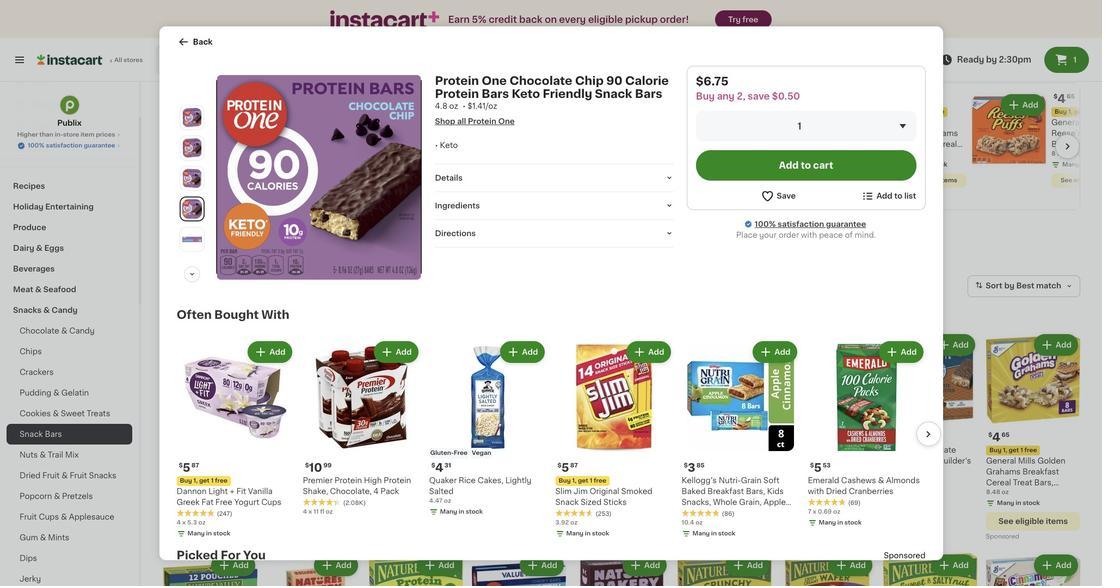 Task type: vqa. For each thing, say whether or not it's contained in the screenshot.
left Bitchin
no



Task type: locate. For each thing, give the bounding box(es) containing it.
fruit up gum
[[20, 513, 37, 521]]

0 horizontal spatial 100%
[[28, 143, 44, 149]]

all inside 'link'
[[114, 57, 122, 63]]

higher than in-store item prices link
[[17, 131, 122, 139]]

eligible inside button
[[1074, 178, 1097, 183]]

oz up greek
[[175, 490, 182, 496]]

6.8 for 6.8 oz many in stock
[[266, 500, 276, 506]]

0 horizontal spatial to
[[801, 161, 811, 169]]

ingredients
[[435, 201, 480, 209]]

1 horizontal spatial 90
[[607, 75, 623, 86]]

& inside plum organics® jammy sammy® peanut butter & strawberry bar
[[575, 468, 581, 476]]

0 horizontal spatial bar
[[383, 468, 396, 476]]

snacks down lightly
[[523, 490, 551, 498]]

crackers
[[20, 369, 54, 376]]

place your order with peace of mind.
[[737, 231, 876, 238]]

store
[[63, 132, 79, 138]]

1 29 from the left
[[487, 432, 495, 438]]

100% satisfaction guarantee up place your order with peace of mind.
[[755, 220, 867, 228]]

friendly inside the protein one chocolate chip 90 calorie protein bars keto friendly snack bars 4.8 oz • $1.41/oz
[[543, 88, 593, 99]]

1 horizontal spatial 4.8
[[435, 102, 448, 109]]

whole for 8
[[525, 457, 549, 465]]

2 $ 8 29 from the left
[[783, 432, 804, 443]]

1 horizontal spatial nut
[[493, 479, 507, 487]]

0 horizontal spatial shop
[[30, 78, 51, 86]]

free
[[743, 16, 759, 23], [775, 109, 787, 115], [932, 109, 945, 115], [1090, 109, 1103, 115], [510, 448, 523, 454], [819, 448, 832, 454], [1025, 448, 1038, 454], [215, 478, 228, 484], [594, 478, 607, 484]]

eligible inside the product group
[[917, 178, 939, 183]]

0 horizontal spatial 29
[[487, 432, 495, 438]]

sammy®
[[575, 457, 609, 465]]

4.8 left dannon
[[163, 490, 174, 496]]

oz right 0.69
[[834, 509, 841, 515]]

protein up pack
[[384, 476, 411, 484]]

fruit inside 5 buy any 2, save $0.50 nature valley chewy fruit and nut granola bars, trail mix
[[678, 468, 695, 476]]

& for meat & seafood
[[35, 286, 41, 293]]

2 6 from the left
[[884, 490, 888, 496]]

enlarge energy & granola bars protein one chocolate chip 90 calorie protein bars keto friendly snack bars hero (opens in a new tab) image
[[182, 107, 202, 127]]

1 vertical spatial trail
[[699, 479, 715, 487]]

2 horizontal spatial nut
[[713, 468, 727, 476]]

3 valley from the left
[[809, 457, 832, 465]]

2, inside 5 buy any 2, save $0.50 nature valley chewy fruit and nut granola bars, trail mix
[[708, 448, 713, 454]]

0 vertical spatial 85
[[899, 432, 907, 438]]

save for 5
[[715, 448, 729, 454]]

0 vertical spatial any
[[717, 91, 735, 100]]

mills for items
[[926, 119, 944, 126]]

bars, inside general mills reese's puffs bars, peanut butter and
[[1052, 140, 1071, 148]]

2 87 from the left
[[571, 462, 578, 468]]

quaker rice cakes, lightly salted 4.47 oz
[[429, 476, 532, 504]]

publix logo image
[[59, 95, 80, 115]]

3.92
[[556, 519, 569, 525]]

3 nature from the left
[[781, 457, 807, 465]]

organics®
[[596, 446, 635, 454]]

nature for grain
[[472, 457, 498, 465]]

3 for $ 3 85
[[688, 462, 696, 473]]

salty
[[472, 479, 492, 487]]

fruit
[[279, 241, 297, 249], [678, 468, 695, 476], [42, 472, 60, 480], [70, 472, 87, 480], [20, 513, 37, 521]]

all
[[457, 117, 466, 125]]

1 horizontal spatial cinnamon
[[682, 509, 721, 517]]

0 vertical spatial friendly
[[543, 88, 593, 99]]

0 horizontal spatial snacks
[[13, 307, 42, 314]]

0 vertical spatial honey
[[266, 457, 292, 465]]

$ 5 87 for slim
[[558, 462, 578, 473]]

many inside 17.88 oz many in stock
[[792, 511, 809, 517]]

many in stock down snacks,
[[689, 511, 732, 517]]

& for nuts & trail mix
[[40, 451, 46, 459]]

1 horizontal spatial shop
[[435, 117, 456, 125]]

31 for 3
[[590, 432, 596, 438]]

x for &
[[580, 490, 584, 496]]

$ 5 53 inside item carousel region
[[811, 462, 831, 473]]

31 inside the $ 3 31
[[590, 432, 596, 438]]

see for see eligible items 'button' under the fat
[[176, 518, 191, 525]]

enlarge energy & granola bars protein one chocolate chip 90 calorie protein bars keto friendly snack bars angle_right (opens in a new tab) image
[[182, 168, 202, 188]]

$4.65 element
[[894, 92, 967, 106]]

1 vertical spatial keto
[[440, 141, 458, 149]]

snack inside lucky charms breakfast cereal treat bars, snack bars
[[779, 140, 802, 148]]

29 up 'gluten-free vegan'
[[487, 432, 495, 438]]

0 vertical spatial candy
[[52, 307, 78, 314]]

buy up dannon
[[180, 478, 192, 484]]

1 vertical spatial any
[[695, 448, 706, 454]]

pudding & gelatin
[[20, 389, 89, 397]]

stock
[[931, 162, 948, 168], [1089, 162, 1103, 168], [773, 173, 790, 179], [200, 500, 217, 506], [1023, 500, 1040, 506], [466, 509, 483, 515], [303, 511, 320, 517], [509, 511, 526, 517], [715, 511, 732, 517], [817, 511, 835, 517], [845, 519, 862, 525], [213, 530, 231, 536], [592, 530, 610, 536], [719, 530, 736, 536]]

0 vertical spatial 53
[[384, 432, 392, 438]]

valley inside nature valley crunchy granola bars, oats 'n honey
[[809, 457, 832, 465]]

8
[[1052, 151, 1056, 157], [478, 432, 486, 443], [787, 432, 795, 443], [890, 432, 898, 443]]

0 horizontal spatial any
[[695, 448, 706, 454]]

0 horizontal spatial 100% satisfaction guarantee
[[28, 143, 115, 149]]

breakfast inside honey nut cheerios breakfast cereal treat bar, snack bars
[[266, 468, 303, 476]]

chocolate down snacks & candy
[[20, 327, 59, 335]]

2,
[[737, 91, 746, 100], [708, 448, 713, 454]]

to for list
[[895, 192, 903, 200]]

nut inside honey nut cheerios breakfast cereal treat bar, snack bars
[[294, 457, 308, 465]]

100% satisfaction guarantee
[[28, 143, 115, 149], [755, 220, 867, 228]]

100% satisfaction guarantee button
[[17, 139, 122, 150]]

of
[[845, 231, 853, 238]]

0 horizontal spatial free
[[216, 498, 232, 506]]

express icon image
[[331, 11, 440, 29]]

6 left 2 at left bottom
[[369, 490, 373, 496]]

1 vertical spatial satisfaction
[[778, 220, 825, 228]]

all for all
[[176, 241, 186, 249]]

product group containing general mills golden grahams breakfast cereal treat bars, s'mores, snack bars
[[813, 92, 967, 190]]

0 vertical spatial 6.8
[[578, 162, 588, 168]]

add to cart button
[[696, 150, 917, 180]]

chocolate & candy
[[20, 327, 95, 335]]

90 inside protein one chocolate chip 90 calorie protein bars keto friendly snack bars
[[183, 468, 194, 476]]

0 vertical spatial whole
[[432, 446, 456, 454]]

many down 0.85
[[1063, 162, 1080, 168]]

1 nature from the left
[[472, 457, 498, 465]]

eligible for see eligible items 'button' under 14.4 oz
[[501, 529, 530, 536]]

dips
[[20, 555, 37, 562]]

items for see eligible items 'button' below (413)
[[783, 188, 800, 194]]

fruit bars link
[[272, 236, 325, 254]]

0 vertical spatial grahams
[[924, 130, 959, 137]]

whole inside nature's bakery whole wheat apple cinnamon fig bar
[[432, 446, 456, 454]]

apple down "bakery"
[[396, 457, 418, 465]]

oz right 5.3
[[198, 519, 206, 525]]

1 horizontal spatial $ 8 29
[[783, 432, 804, 443]]

bar inside nature's bakery whole wheat apple cinnamon fig bar
[[383, 468, 396, 476]]

holiday entertaining link
[[7, 197, 132, 217]]

general down $4.65 element
[[894, 119, 924, 126]]

granola inside nature valley whole grain peanut sweet and salty nut chewy granola bars snacks
[[472, 490, 502, 498]]

nsored inside go beyond the bowl spo nsored
[[410, 144, 431, 150]]

0 vertical spatial 3
[[581, 432, 589, 443]]

pack
[[381, 487, 399, 495]]

candy for snacks & candy
[[52, 307, 78, 314]]

free inside dannon light + fit vanilla greek fat free yogurt cups
[[216, 498, 232, 506]]

0 horizontal spatial $ 5 53
[[371, 432, 392, 443]]

fruit bars
[[279, 241, 317, 249]]

1 horizontal spatial free
[[454, 450, 468, 456]]

holiday entertaining
[[13, 203, 94, 211]]

breakfast inside lucky charms breakfast cereal treat bars, snack bars
[[736, 130, 773, 137]]

protein right fruit bars
[[337, 241, 365, 249]]

2 horizontal spatial bar
[[884, 468, 897, 476]]

sweet inside nature valley whole grain peanut sweet and salty nut chewy granola bars snacks
[[524, 468, 547, 476]]

crackers link
[[7, 362, 132, 383]]

calorie inside the protein one chocolate chip 90 calorie protein bars keto friendly snack bars 4.8 oz • $1.41/oz
[[625, 75, 669, 86]]

0 horizontal spatial trail
[[48, 451, 63, 459]]

recipes
[[13, 182, 45, 190]]

spo nsored
[[884, 552, 926, 559]]

enlarge energy & granola bars protein one chocolate chip 90 calorie protein bars keto friendly snack bars angle_left (opens in a new tab) image
[[182, 138, 202, 157]]

1 6 from the left
[[369, 490, 373, 496]]

6.8 inside '6.8 oz many in stock'
[[266, 500, 276, 506]]

chewy up nutri- in the bottom of the page
[[731, 457, 757, 465]]

apple inside nature's bakery whole wheat apple cinnamon fig bar
[[396, 457, 418, 465]]

0 vertical spatial snack bars
[[163, 57, 257, 73]]

honey inside honey nut cheerios breakfast cereal treat bar, snack bars
[[266, 457, 292, 465]]

0 horizontal spatial grain
[[472, 468, 493, 476]]

guarantee
[[84, 143, 115, 149], [826, 220, 867, 228]]

1 vertical spatial dried
[[826, 487, 847, 495]]

lucky
[[736, 119, 759, 126]]

1 valley from the left
[[500, 457, 523, 465]]

one
[[498, 117, 515, 125]]

1 and from the left
[[549, 468, 564, 476]]

chip for protein one chocolate chip 90 calorie protein bars keto friendly snack bars
[[163, 468, 181, 476]]

candy for chocolate & candy
[[69, 327, 95, 335]]

gluten-
[[430, 450, 454, 456]]

31 inside $ 4 31
[[445, 462, 451, 468]]

$ inside $ 3 85
[[684, 462, 688, 468]]

cranberries
[[849, 487, 894, 495]]

product group
[[498, 92, 651, 201], [656, 92, 809, 201], [813, 92, 967, 190], [971, 92, 1103, 190], [163, 332, 258, 531], [266, 332, 360, 542], [369, 332, 463, 510], [472, 332, 566, 542], [575, 332, 669, 497], [678, 332, 772, 542], [781, 332, 875, 542], [884, 332, 978, 520], [987, 332, 1081, 543], [177, 339, 294, 540], [303, 339, 421, 516], [429, 339, 547, 518], [556, 339, 673, 540], [682, 339, 800, 540], [808, 339, 926, 529], [163, 553, 258, 586], [266, 553, 360, 586], [369, 553, 463, 586], [472, 553, 566, 586], [575, 553, 669, 586], [678, 553, 772, 586], [781, 553, 875, 586], [884, 553, 978, 586], [987, 553, 1081, 586]]

1 vertical spatial apple
[[764, 498, 786, 506]]

(247)
[[217, 511, 232, 517]]

whole up $ 4 31
[[432, 446, 456, 454]]

4
[[584, 93, 593, 105], [742, 93, 750, 105], [1058, 93, 1066, 105], [272, 432, 281, 443], [993, 432, 1001, 443], [436, 462, 444, 473], [374, 487, 379, 495], [303, 509, 307, 515], [177, 519, 181, 525]]

0 horizontal spatial cinnamon
[[420, 457, 459, 465]]

& left gelatin
[[53, 389, 60, 397]]

1 horizontal spatial any
[[717, 91, 735, 100]]

mills inside the product group
[[926, 119, 944, 126]]

organic
[[576, 420, 601, 426]]

0 vertical spatial 4.8
[[435, 102, 448, 109]]

& for cookies & sweet treats
[[53, 410, 59, 418]]

& right nuts
[[40, 451, 46, 459]]

0 horizontal spatial mills
[[926, 119, 944, 126]]

fruit up 'kellogg's'
[[678, 468, 695, 476]]

0 vertical spatial spo
[[397, 144, 410, 150]]

see for see eligible items 'button' below 0.69
[[793, 529, 808, 536]]

kellogg's nutri-grain soft baked breakfast bars, kids snacks, whole grain, apple cinnamon
[[682, 476, 786, 517]]

mills inside general mills reese's puffs bars, peanut butter and
[[1084, 119, 1101, 126]]

bars inside lucky charms breakfast cereal treat bars, snack bars
[[736, 151, 753, 159]]

4.8
[[435, 102, 448, 109], [163, 490, 174, 496]]

meat & seafood
[[13, 286, 76, 293]]

$ 4 65 for general mills reese's puffs bars, peanut butter and
[[1054, 93, 1075, 105]]

0 horizontal spatial mix
[[65, 451, 79, 459]]

eligible
[[588, 15, 623, 24], [917, 178, 939, 183], [1074, 178, 1097, 183], [601, 188, 623, 194], [759, 188, 781, 194], [193, 518, 221, 525], [1016, 518, 1045, 525], [501, 529, 530, 536], [707, 529, 736, 536], [810, 529, 839, 536]]

in
[[924, 162, 929, 168], [1082, 162, 1087, 168], [766, 173, 771, 179], [193, 500, 199, 506], [1016, 500, 1022, 506], [459, 509, 465, 515], [296, 511, 301, 517], [502, 511, 507, 517], [708, 511, 713, 517], [810, 511, 816, 517], [838, 519, 843, 525], [206, 530, 212, 536], [585, 530, 591, 536], [712, 530, 717, 536]]

nature valley crunchy granola bars, oats 'n honey
[[781, 457, 866, 487]]

1 horizontal spatial chewy
[[731, 457, 757, 465]]

snack bars link
[[7, 424, 132, 445]]

with down "emerald"
[[808, 487, 824, 495]]

protein up $1.41/oz
[[435, 75, 479, 86]]

$3.97
[[601, 436, 622, 443]]

more
[[481, 241, 502, 249]]

& down sammy®
[[575, 468, 581, 476]]

8.48 up add to list
[[894, 151, 908, 157]]

1 vertical spatial grain
[[741, 476, 762, 484]]

chip
[[575, 75, 604, 86], [163, 468, 181, 476]]

sweet down gelatin
[[61, 410, 85, 418]]

fruit down nuts & trail mix
[[42, 472, 60, 480]]

chewy
[[731, 457, 757, 465], [509, 479, 536, 487]]

many
[[905, 162, 922, 168], [1063, 162, 1080, 168], [747, 173, 764, 179], [174, 500, 191, 506], [998, 500, 1015, 506], [440, 509, 457, 515], [277, 511, 294, 517], [483, 511, 500, 517], [689, 511, 706, 517], [792, 511, 809, 517], [819, 519, 836, 525], [188, 530, 205, 536], [567, 530, 584, 536], [693, 530, 710, 536]]

guarantee inside button
[[84, 143, 115, 149]]

1 vertical spatial one
[[193, 457, 209, 465]]

mix up (671)
[[716, 479, 730, 487]]

peanut
[[1073, 140, 1100, 148], [610, 457, 638, 465], [884, 457, 911, 465], [495, 468, 522, 476]]

again
[[55, 122, 77, 130]]

x for fig
[[375, 490, 378, 496]]

add inside the product group
[[396, 348, 412, 356]]

calorie inside protein one chocolate chip 90 calorie protein bars keto friendly snack bars
[[196, 468, 223, 476]]

2 valley from the left
[[706, 457, 729, 465]]

breakfast bars link
[[397, 236, 469, 254]]

None search field
[[156, 45, 622, 75]]

bar up smoked
[[627, 468, 640, 476]]

see eligible items button down (86)
[[678, 523, 772, 542]]

see for see eligible ite button
[[1061, 178, 1073, 183]]

0 horizontal spatial 3
[[581, 432, 589, 443]]

get down $4.65 element
[[917, 109, 927, 115]]

0 horizontal spatial valley
[[500, 457, 523, 465]]

$ 8 29
[[474, 432, 495, 443], [783, 432, 804, 443]]

1, up 8.48 oz at the right of page
[[1004, 448, 1008, 454]]

85 inside $ 3 85
[[697, 462, 705, 468]]

breakfast
[[736, 130, 773, 137], [894, 140, 931, 148], [404, 241, 442, 249], [266, 468, 303, 476], [1023, 468, 1060, 476], [708, 487, 744, 495]]

0 horizontal spatial general
[[894, 119, 924, 126]]

chip for protein one chocolate chip 90 calorie protein bars keto friendly snack bars 4.8 oz • $1.41/oz
[[575, 75, 604, 86]]

see up sponsored badge image
[[999, 518, 1014, 525]]

2 bar from the left
[[627, 468, 640, 476]]

1 horizontal spatial 29
[[796, 432, 804, 438]]

cookies & sweet treats link
[[7, 403, 132, 424]]

1 vertical spatial 3
[[688, 462, 696, 473]]

0 horizontal spatial and
[[549, 468, 564, 476]]

many in stock down 8.48 oz at the right of page
[[998, 500, 1040, 506]]

1 vertical spatial 4.8
[[163, 490, 174, 496]]

one inside protein one chocolate chip 90 calorie protein bars keto friendly snack bars
[[193, 457, 209, 465]]

0 horizontal spatial 87
[[192, 462, 199, 468]]

0 vertical spatial nsored
[[410, 144, 431, 150]]

6.8 down vanilla
[[266, 500, 276, 506]]

$0.50 inside 5 buy any 2, save $0.50 nature valley chewy fruit and nut granola bars, trail mix
[[730, 448, 749, 454]]

almonds
[[887, 476, 920, 484]]

oz inside the protein one chocolate chip 90 calorie protein bars keto friendly snack bars 4.8 oz • $1.41/oz
[[450, 102, 458, 109]]

0 horizontal spatial •
[[435, 141, 438, 149]]

chip inside protein one chocolate chip 90 calorie protein bars keto friendly snack bars
[[163, 468, 181, 476]]

2 29 from the left
[[796, 432, 804, 438]]

one up $1.41/oz
[[482, 75, 507, 86]]

5 up nature's
[[375, 432, 383, 443]]

see for see eligible items 'button' within the product group
[[903, 178, 915, 183]]

& inside the emerald cashews & almonds with dried cranberries
[[878, 476, 885, 484]]

any inside 5 buy any 2, save $0.50 nature valley chewy fruit and nut granola bars, trail mix
[[695, 448, 706, 454]]

2, inside $6.75 buy any 2, save $0.50
[[737, 91, 746, 100]]

eligible for see eligible items 'button' on top of sponsored badge image
[[1016, 518, 1045, 525]]

whole
[[432, 446, 456, 454], [525, 457, 549, 465], [713, 498, 738, 506]]

buy 1, get 1 free up nature valley crunchy granola bars, oats 'n honey
[[784, 448, 832, 454]]

0 vertical spatial guarantee
[[84, 143, 115, 149]]

enlarge energy & granola bars protein one chocolate chip 90 calorie protein bars keto friendly snack bars angle_back (opens in a new tab) image
[[182, 199, 202, 218]]

$ 4 65 for general mills golden grahams breakfast cereal treat bars, s'mores, snack bars
[[989, 432, 1010, 443]]

1 vertical spatial mix
[[716, 479, 730, 487]]

$ 4 65 for lucky charms breakfast cereal treat bars, snack bars
[[738, 93, 760, 105]]

oz inside '6.8 oz many in stock'
[[278, 500, 285, 506]]

peanut down the builders
[[884, 457, 911, 465]]

dried
[[20, 472, 41, 480], [826, 487, 847, 495]]

1 vertical spatial to
[[895, 192, 903, 200]]

0 vertical spatial all
[[114, 57, 122, 63]]

trail up dried fruit & fruit snacks
[[48, 451, 63, 459]]

1 vertical spatial $0.50
[[730, 448, 749, 454]]

1 vertical spatial chip
[[163, 468, 181, 476]]

general
[[894, 119, 924, 126], [1052, 119, 1082, 126], [987, 457, 1017, 465]]

buy inside 5 buy any 2, save $0.50 nature valley chewy fruit and nut granola bars, trail mix
[[681, 448, 693, 454]]

6 left 2.4 at the right of the page
[[884, 490, 888, 496]]

1 bar from the left
[[383, 468, 396, 476]]

mix
[[65, 451, 79, 459], [716, 479, 730, 487]]

grain inside kellogg's nutri-grain soft baked breakfast bars, kids snacks, whole grain, apple cinnamon
[[741, 476, 762, 484]]

cups up the gum & mints
[[39, 513, 59, 521]]

2 $ 5 87 from the left
[[558, 462, 578, 473]]

$8.85 original price: $10.99 element
[[884, 431, 978, 445]]

1 horizontal spatial satisfaction
[[778, 220, 825, 228]]

1 vertical spatial calorie
[[196, 468, 223, 476]]

see down 17.88 oz many in stock
[[793, 529, 808, 536]]

keto up one
[[512, 88, 540, 99]]

oz up details button
[[590, 162, 597, 168]]

1 horizontal spatial 31
[[590, 432, 596, 438]]

$ inside $ 10 99
[[305, 462, 309, 468]]

snack inside protein one chocolate chip 90 calorie protein bars keto friendly snack bars
[[163, 490, 187, 498]]

$ 5 53 up "emerald"
[[811, 462, 831, 473]]

& right meat
[[35, 286, 41, 293]]

0 vertical spatial apple
[[396, 457, 418, 465]]

100% up your
[[755, 220, 776, 228]]

65 for lucky charms breakfast cereal treat bars, snack bars
[[752, 94, 760, 100]]

mills
[[926, 119, 944, 126], [1084, 119, 1101, 126], [1019, 457, 1036, 465]]

0 horizontal spatial chewy
[[509, 479, 536, 487]]

many down 8.48 oz at the right of page
[[998, 500, 1015, 506]]

buy
[[696, 91, 715, 100], [739, 109, 752, 115], [897, 109, 909, 115], [1055, 109, 1067, 115], [30, 122, 46, 130], [475, 448, 487, 454], [681, 448, 693, 454], [784, 448, 796, 454], [990, 448, 1002, 454], [180, 478, 192, 484], [559, 478, 571, 484]]

chocolate up one
[[510, 75, 573, 86]]

granola up nutri- in the bottom of the page
[[729, 468, 759, 476]]

$0.50 for $6.75
[[772, 91, 800, 100]]

cinnamon down snacks,
[[682, 509, 721, 517]]

0 horizontal spatial nut
[[294, 457, 308, 465]]

1 horizontal spatial 6
[[884, 490, 888, 496]]

fruit up "on sale" button
[[279, 241, 297, 249]]

sweet
[[61, 410, 85, 418], [524, 468, 547, 476]]

1 horizontal spatial cups
[[261, 498, 282, 506]]

honey
[[266, 457, 292, 465], [781, 479, 806, 487]]

save for $6.75
[[748, 91, 770, 100]]

bar down wheat on the bottom left of the page
[[383, 468, 396, 476]]

bars, inside the product group
[[915, 151, 935, 159]]

3 bar from the left
[[884, 468, 897, 476]]

8 up the builders
[[890, 432, 898, 443]]

general inside general mills reese's puffs bars, peanut butter and
[[1052, 119, 1082, 126]]

x for cranberries
[[813, 509, 817, 515]]

butter down $10.99
[[913, 457, 937, 465]]

nut inside nature valley whole grain peanut sweet and salty nut chewy granola bars snacks
[[493, 479, 507, 487]]

treat
[[736, 140, 755, 148], [894, 151, 913, 159], [332, 468, 351, 476], [1014, 479, 1033, 487]]

bars inside snack bars link
[[45, 431, 62, 438]]

salted
[[429, 487, 454, 495]]

& for pudding & gelatin
[[53, 389, 60, 397]]

save inside 5 buy any 2, save $0.50 nature valley chewy fruit and nut granola bars, trail mix
[[715, 448, 729, 454]]

1 $ 8 29 from the left
[[474, 432, 495, 443]]

see eligible items down 6.8 oz
[[588, 188, 642, 194]]

0 horizontal spatial golden
[[894, 130, 922, 137]]

8.48 for 8.48 oz many in stock
[[894, 151, 908, 157]]

lightly
[[506, 476, 532, 484]]

premier protein high protein shake, chocolate, 4 pack
[[303, 476, 411, 495]]

vegan
[[370, 420, 390, 426], [605, 420, 625, 426], [472, 450, 492, 456]]

shop down instacart logo
[[30, 78, 51, 86]]

0 vertical spatial 100%
[[28, 143, 44, 149]]

17.88
[[781, 500, 796, 506]]

on sale button
[[228, 276, 285, 297]]

(390)
[[409, 481, 426, 487]]

2 nature from the left
[[678, 457, 704, 465]]

1 horizontal spatial 2,
[[737, 91, 746, 100]]

1 vertical spatial 2,
[[708, 448, 713, 454]]

any down $6.75
[[717, 91, 735, 100]]

8 up nature valley crunchy granola bars, oats 'n honey
[[787, 432, 795, 443]]

1 $ 5 87 from the left
[[179, 462, 199, 473]]

get up "jim" in the right bottom of the page
[[578, 478, 589, 484]]

many up 10.4 oz
[[689, 511, 706, 517]]

ite
[[1098, 178, 1103, 183]]

nut left 10
[[294, 457, 308, 465]]

1 horizontal spatial butter
[[913, 457, 937, 465]]

oz right 17.88 on the right bottom of the page
[[798, 500, 805, 506]]

general for see eligible ite
[[1052, 119, 1082, 126]]

$6.53
[[396, 436, 418, 443]]

$ 8 85
[[886, 432, 907, 443]]

1 horizontal spatial whole
[[525, 457, 549, 465]]

(86)
[[722, 511, 735, 517]]

8 for nature valley crunchy granola bars, oats 'n honey
[[787, 432, 795, 443]]

peanut inside nature valley whole grain peanut sweet and salty nut chewy granola bars snacks
[[495, 468, 522, 476]]

3.92 oz
[[556, 519, 578, 525]]

treat bars image
[[397, 92, 417, 112]]

$ 8 29 for nature valley whole grain peanut sweet and salty nut chewy granola bars snacks
[[474, 432, 495, 443]]

1 vertical spatial sweet
[[524, 468, 547, 476]]

butter down reese's
[[1052, 151, 1076, 159]]

1 horizontal spatial 8.48
[[987, 490, 1001, 496]]

0 horizontal spatial one
[[193, 457, 209, 465]]

0 horizontal spatial honey
[[266, 457, 292, 465]]

see inside button
[[1061, 178, 1073, 183]]

in inside '6.8 oz many in stock'
[[296, 511, 301, 517]]

2 and from the left
[[697, 468, 712, 476]]

buy up $ 3 85
[[681, 448, 693, 454]]

bars inside more snack bars 'link'
[[530, 241, 547, 249]]

1 87 from the left
[[192, 462, 199, 468]]

(413)
[[776, 153, 791, 159]]

65 for general mills reese's puffs bars, peanut butter and
[[1067, 94, 1075, 100]]

oz up list
[[910, 151, 917, 157]]

& for snacks & candy
[[43, 307, 50, 314]]

keto inside the protein one chocolate chip 90 calorie protein bars keto friendly snack bars 4.8 oz • $1.41/oz
[[512, 88, 540, 99]]

items inside the product group
[[940, 178, 958, 183]]

4 x 11 fl oz
[[303, 509, 333, 515]]

1 vertical spatial $ 5 53
[[811, 462, 831, 473]]

product group containing 10
[[303, 339, 421, 516]]

& up popcorn & pretzels link
[[62, 472, 68, 480]]

details button
[[435, 172, 674, 183]]

all for all stores
[[114, 57, 122, 63]]

bars, inside nature valley crunchy granola bars, oats 'n honey
[[813, 468, 832, 476]]

treat inside lucky charms breakfast cereal treat bars, snack bars
[[736, 140, 755, 148]]

to left list
[[895, 192, 903, 200]]

calorie for protein one chocolate chip 90 calorie protein bars keto friendly snack bars
[[196, 468, 223, 476]]

0 horizontal spatial 90
[[183, 468, 194, 476]]

0 vertical spatial shop
[[30, 78, 51, 86]]

bars inside protein bars link
[[367, 241, 385, 249]]

many up list
[[905, 162, 922, 168]]

2 horizontal spatial nature
[[781, 457, 807, 465]]

grahams
[[924, 130, 959, 137], [987, 468, 1021, 476]]

items for see eligible items 'button' below 0.69
[[841, 529, 863, 536]]

6.8 for 6.8 oz
[[578, 162, 588, 168]]

service type group
[[637, 49, 786, 71]]

90 for protein one chocolate chip 90 calorie protein bars keto friendly snack bars 4.8 oz • $1.41/oz
[[607, 75, 623, 86]]

0 horizontal spatial 85
[[697, 462, 705, 468]]

53 inside item carousel region
[[823, 462, 831, 468]]

1 horizontal spatial 53
[[823, 462, 831, 468]]

x right 7
[[813, 509, 817, 515]]

calorie for protein one chocolate chip 90 calorie protein bars keto friendly snack bars 4.8 oz • $1.41/oz
[[625, 75, 669, 86]]

instacart logo image
[[37, 53, 102, 66]]

smoked
[[622, 487, 653, 495]]

1 vertical spatial guarantee
[[826, 220, 867, 228]]

see down 14.4 oz
[[485, 529, 499, 536]]

1 horizontal spatial 3
[[688, 462, 696, 473]]

$ inside $ 4 31
[[432, 462, 436, 468]]

calorie
[[625, 75, 669, 86], [196, 468, 223, 476]]

candy down seafood
[[52, 307, 78, 314]]

85 for 3
[[697, 462, 705, 468]]

stock inside '6.8 oz many in stock'
[[303, 511, 320, 517]]

1 horizontal spatial 6.8
[[578, 162, 588, 168]]

1 horizontal spatial and
[[697, 468, 712, 476]]

shop link
[[7, 71, 132, 93]]

0 vertical spatial nut
[[294, 457, 308, 465]]

cookies
[[20, 410, 51, 418]]

many down 17.88 on the right bottom of the page
[[792, 511, 809, 517]]

enlarge energy & granola bars protein one chocolate chip 90 calorie protein bars keto friendly snack bars angle_top (opens in a new tab) image
[[182, 229, 202, 249]]

85 inside $ 8 85
[[899, 432, 907, 438]]

treat inside the product group
[[894, 151, 913, 159]]

see for see eligible items 'button' below (86)
[[690, 529, 705, 536]]

0 vertical spatial $ 5 53
[[371, 432, 392, 443]]

7.4 oz
[[678, 500, 695, 506]]

and up 'kellogg's'
[[697, 468, 712, 476]]

0 vertical spatial general mills golden grahams breakfast cereal treat bars, s'mores, snack bars
[[894, 119, 959, 181]]



Task type: describe. For each thing, give the bounding box(es) containing it.
popcorn
[[20, 493, 52, 500]]

cashews
[[842, 476, 877, 484]]

oz right fl
[[326, 509, 333, 515]]

$ 5 53 inside "$5.53 original price: $6.53" 'element'
[[371, 432, 392, 443]]

snack inside the product group
[[929, 162, 953, 170]]

nature for granola
[[781, 457, 807, 465]]

picked
[[177, 549, 218, 561]]

shop for shop all protein one
[[435, 117, 456, 125]]

7
[[808, 509, 812, 515]]

jerky
[[20, 576, 41, 583]]

many down 10.4 oz
[[693, 530, 710, 536]]

5 up slim
[[562, 462, 569, 473]]

buy down $4.65 element
[[897, 109, 909, 115]]

$3.31 original price: $3.97 element
[[575, 431, 669, 445]]

granola inside nature valley crunchy granola bars, oats 'n honey
[[781, 468, 811, 476]]

see eligible items down (413)
[[745, 188, 800, 194]]

dried inside the emerald cashews & almonds with dried cranberries
[[826, 487, 847, 495]]

buy 1, get 1 free up "jim" in the right bottom of the page
[[559, 478, 607, 484]]

often
[[177, 309, 212, 320]]

oz up sponsored badge image
[[1002, 490, 1009, 496]]

5 inside 5 buy any 2, save $0.50 nature valley chewy fruit and nut granola bars, trail mix
[[684, 432, 692, 443]]

0 vertical spatial sweet
[[61, 410, 85, 418]]

eligible for see eligible items 'button' below (86)
[[707, 529, 736, 536]]

cups inside dannon light + fit vanilla greek fat free yogurt cups
[[261, 498, 282, 506]]

6.8 oz many in stock
[[266, 500, 320, 517]]

buy 1, get 1 free up charms
[[739, 109, 787, 115]]

with inside the emerald cashews & almonds with dried cranberries
[[808, 487, 824, 495]]

buy 1, get 1 free inside the product group
[[897, 109, 945, 115]]

oz right 3.92
[[571, 519, 578, 525]]

fruit inside 'link'
[[279, 241, 297, 249]]

eligible for see eligible items 'button' under the fat
[[193, 518, 221, 525]]

stock inside 17.88 oz many in stock
[[817, 511, 835, 517]]

in inside 8.48 oz many in stock
[[924, 162, 929, 168]]

get up reese's
[[1075, 109, 1085, 115]]

1 inside field
[[798, 121, 802, 130]]

1 inside button
[[1074, 56, 1077, 64]]

many in stock up save button
[[747, 173, 790, 179]]

items for see eligible items 'button' under the fat
[[223, 518, 245, 525]]

1 horizontal spatial mills
[[1019, 457, 1036, 465]]

bars inside the product group
[[894, 173, 911, 181]]

many down 14.4 oz
[[483, 511, 500, 517]]

chewy inside 5 buy any 2, save $0.50 nature valley chewy fruit and nut granola bars, trail mix
[[731, 457, 757, 465]]

bars inside honey nut cheerios breakfast cereal treat bar, snack bars
[[308, 479, 325, 487]]

1 vertical spatial 100% satisfaction guarantee
[[755, 220, 867, 228]]

all stores
[[114, 57, 143, 63]]

1 horizontal spatial s'mores,
[[987, 490, 1020, 498]]

snacks,
[[682, 498, 712, 506]]

90 for protein one chocolate chip 90 calorie protein bars keto friendly snack bars
[[183, 468, 194, 476]]

0 vertical spatial snacks
[[13, 307, 42, 314]]

0 vertical spatial free
[[454, 450, 468, 456]]

1 vertical spatial •
[[435, 141, 438, 149]]

1, up cakes,
[[489, 448, 493, 454]]

buy 1, get 1 free up dannon
[[180, 478, 228, 484]]

87 for dannon
[[192, 462, 199, 468]]

slim
[[556, 487, 572, 495]]

buy up 'lucky'
[[739, 109, 752, 115]]

honey inside nature valley crunchy granola bars, oats 'n honey
[[781, 479, 806, 487]]

eligible for see eligible items 'button' within the product group
[[917, 178, 939, 183]]

nature valley whole grain peanut sweet and salty nut chewy granola bars snacks
[[472, 457, 564, 498]]

dried fruit & fruit snacks
[[20, 472, 117, 480]]

earn
[[448, 15, 470, 24]]

x for fat
[[182, 519, 186, 525]]

1, inside the product group
[[911, 109, 915, 115]]

& for gum & mints
[[40, 534, 46, 542]]

trail inside 5 buy any 2, save $0.50 nature valley chewy fruit and nut granola bars, trail mix
[[699, 479, 715, 487]]

1 horizontal spatial snacks
[[89, 472, 117, 480]]

1 inside the product group
[[928, 109, 931, 115]]

29 for nature valley crunchy granola bars, oats 'n honey
[[796, 432, 804, 438]]

2, for $6.75
[[737, 91, 746, 100]]

beverages link
[[7, 259, 132, 279]]

100% inside button
[[28, 143, 44, 149]]

sized
[[581, 498, 602, 506]]

many inside '6.8 oz many in stock'
[[277, 511, 294, 517]]

snacks & candy
[[13, 307, 78, 314]]

53 inside 'element'
[[384, 432, 392, 438]]

0 horizontal spatial cups
[[39, 513, 59, 521]]

$0.50 for 5
[[730, 448, 749, 454]]

protein bars
[[337, 241, 385, 249]]

item carousel region
[[177, 334, 941, 545]]

items for see eligible items 'button' below (86)
[[738, 529, 760, 536]]

see eligible items down 0.69
[[793, 529, 863, 536]]

$6.75 element
[[163, 431, 258, 445]]

8.48 for 8.48 oz
[[987, 490, 1001, 496]]

plum organics® jammy sammy® peanut butter & strawberry bar
[[575, 446, 666, 476]]

oz right 0.85
[[1078, 151, 1085, 157]]

protein up the chocolate,
[[335, 476, 362, 484]]

bars, inside lucky charms breakfast cereal treat bars, snack bars
[[757, 140, 777, 148]]

eligible for see eligible ite button
[[1074, 178, 1097, 183]]

lists link
[[7, 137, 132, 158]]

oz inside 8.48 oz many in stock
[[910, 151, 917, 157]]

get inside the product group
[[917, 109, 927, 115]]

valley for granola
[[809, 457, 832, 465]]

peace
[[819, 231, 843, 238]]

spo inside go beyond the bowl spo nsored
[[397, 144, 410, 150]]

general for see eligible items
[[894, 119, 924, 126]]

1 vertical spatial 100%
[[755, 220, 776, 228]]

friendly for protein one chocolate chip 90 calorie protein bars keto friendly snack bars
[[202, 479, 233, 487]]

more snack bars
[[481, 241, 547, 249]]

1 horizontal spatial general
[[987, 457, 1017, 465]]

0 horizontal spatial vegan
[[370, 420, 390, 426]]

8.48 oz
[[987, 490, 1009, 496]]

dairy
[[13, 244, 34, 252]]

often bought with
[[177, 309, 290, 320]]

• inside the protein one chocolate chip 90 calorie protein bars keto friendly snack bars 4.8 oz • $1.41/oz
[[463, 102, 466, 109]]

whole inside kellogg's nutri-grain soft baked breakfast bars, kids snacks, whole grain, apple cinnamon
[[713, 498, 738, 506]]

1 horizontal spatial keto
[[440, 141, 458, 149]]

buy up reese's
[[1055, 109, 1067, 115]]

1, up "jim" in the right bottom of the page
[[573, 478, 577, 484]]

eligible for see eligible items 'button' below (413)
[[759, 188, 781, 194]]

vegan inside item carousel region
[[472, 450, 492, 456]]

chocolate & candy link
[[7, 321, 132, 341]]

protein one chocolate chip 90 calorie protein bars keto friendly snack bars
[[163, 457, 252, 498]]

applesauce
[[69, 513, 114, 521]]

friendly for protein one chocolate chip 90 calorie protein bars keto friendly snack bars 4.8 oz • $1.41/oz
[[543, 88, 593, 99]]

fit
[[237, 487, 246, 495]]

& up mints
[[61, 513, 67, 521]]

many up save button
[[747, 173, 764, 179]]

see eligible items button down 14.4 oz
[[472, 523, 566, 542]]

see eligible items button up sponsored badge image
[[987, 512, 1081, 531]]

6 for 8
[[884, 490, 888, 496]]

1 button
[[1045, 47, 1090, 73]]

wheat
[[369, 457, 394, 465]]

valley for grain
[[500, 457, 523, 465]]

$ 3 31
[[577, 432, 596, 443]]

1.02
[[585, 490, 598, 496]]

1 horizontal spatial nsored
[[899, 552, 926, 559]]

17.88 oz many in stock
[[781, 500, 835, 517]]

5 up dannon
[[183, 462, 190, 473]]

$ inside $ 8 85
[[886, 432, 890, 438]]

reese's
[[1052, 130, 1082, 137]]

2, for 5
[[708, 448, 713, 454]]

bars inside nature valley whole grain peanut sweet and salty nut chewy granola bars snacks
[[504, 490, 521, 498]]

(253)
[[596, 511, 612, 517]]

back
[[519, 15, 543, 24]]

get up cakes,
[[495, 448, 505, 454]]

oz right 14.4
[[486, 500, 493, 506]]

see eligible items button down (413)
[[736, 185, 809, 199]]

jim
[[574, 487, 588, 495]]

mills for ite
[[1084, 119, 1101, 126]]

bars inside breakfast bars link
[[444, 241, 462, 249]]

5 inside 'element'
[[375, 432, 383, 443]]

5 x 1.02 oz
[[575, 490, 606, 496]]

chocolate,
[[330, 487, 372, 495]]

granola right enlarge energy & granola bars protein one chocolate chip 90 calorie protein bars keto friendly snack bars angle_top (opens in a new tab) icon
[[209, 241, 240, 249]]

satisfaction inside button
[[46, 143, 82, 149]]

29 for nature valley whole grain peanut sweet and salty nut chewy granola bars snacks
[[487, 432, 495, 438]]

$1.41/oz
[[468, 102, 498, 109]]

fig
[[369, 468, 381, 476]]

buy up slim
[[559, 478, 571, 484]]

many in stock down 14.4 oz
[[483, 511, 526, 517]]

protein inside protein bars link
[[337, 241, 365, 249]]

go
[[397, 120, 412, 129]]

see for see eligible items 'button' under 6.8 oz
[[588, 188, 599, 194]]

oz inside the 4.8 oz many in stock
[[175, 490, 182, 496]]

fruit up pretzels on the left of page
[[70, 472, 87, 480]]

cereal inside honey nut cheerios breakfast cereal treat bar, snack bars
[[305, 468, 330, 476]]

publix
[[57, 119, 82, 127]]

4.47
[[429, 498, 443, 504]]

see eligible items down 14.4 oz
[[485, 529, 554, 536]]

$ 8 29 for nature valley crunchy granola bars, oats 'n honey
[[783, 432, 804, 443]]

many in stock down 5.3
[[188, 530, 231, 536]]

cereal up 8.48 oz at the right of page
[[987, 479, 1012, 487]]

get up nature valley crunchy granola bars, oats 'n honey
[[803, 448, 814, 454]]

cinnamon inside nature's bakery whole wheat apple cinnamon fig bar
[[420, 457, 459, 465]]

mix inside 5 buy any 2, save $0.50 nature valley chewy fruit and nut granola bars, trail mix
[[716, 479, 730, 487]]

1 horizontal spatial general mills golden grahams breakfast cereal treat bars, s'mores, snack bars
[[987, 457, 1066, 498]]

0 vertical spatial dried
[[20, 472, 41, 480]]

0 horizontal spatial snack bars
[[20, 431, 62, 438]]

cereal inside lucky charms breakfast cereal treat bars, snack bars
[[775, 130, 800, 137]]

protein up the all
[[435, 88, 479, 99]]

$ 3 85
[[684, 462, 705, 473]]

butter inside builders chocolate peanut butter builder's bar
[[913, 457, 937, 465]]

nuts
[[20, 451, 38, 459]]

oz right 1.02
[[599, 490, 606, 496]]

add to cart
[[779, 161, 834, 169]]

nature's bakery whole wheat apple cinnamon fig bar
[[369, 446, 459, 476]]

see eligible ite
[[1061, 178, 1103, 183]]

baked
[[682, 487, 706, 495]]

light
[[209, 487, 228, 495]]

see eligible items down (247)
[[176, 518, 245, 525]]

peanut inside builders chocolate peanut butter builder's bar
[[884, 457, 911, 465]]

many in stock down 3.92 oz in the right bottom of the page
[[567, 530, 610, 536]]

buy up nature valley crunchy granola bars, oats 'n honey
[[784, 448, 796, 454]]

many inside 8.48 oz many in stock
[[905, 162, 922, 168]]

1, up dannon
[[194, 478, 198, 484]]

save button
[[761, 189, 796, 203]]

3 for $ 3 31
[[581, 432, 589, 443]]

1, up reese's
[[1069, 109, 1073, 115]]

items for see eligible items 'button' under 6.8 oz
[[625, 188, 642, 194]]

see eligible items button down the fat
[[163, 512, 258, 531]]

for
[[221, 549, 241, 561]]

oz right the 7.4
[[688, 500, 695, 506]]

keto for protein one chocolate chip 90 calorie protein bars keto friendly snack bars
[[182, 479, 200, 487]]

8 for builders chocolate peanut butter builder's bar
[[890, 432, 898, 443]]

snack inside honey nut cheerios breakfast cereal treat bar, snack bars
[[283, 479, 306, 487]]

• keto
[[435, 141, 458, 149]]

(671)
[[718, 492, 733, 498]]

many in stock down 0.69
[[819, 519, 862, 525]]

any for 5
[[695, 448, 706, 454]]

& for chocolate & candy
[[61, 327, 67, 335]]

see eligible items button down 6.8 oz
[[578, 185, 651, 199]]

2:30pm
[[999, 56, 1032, 64]]

higher than in-store item prices
[[17, 132, 115, 138]]

cheerios
[[310, 457, 344, 465]]

on sale
[[237, 283, 267, 290]]

breakfast inside kellogg's nutri-grain soft baked breakfast bars, kids snacks, whole grain, apple cinnamon
[[708, 487, 744, 495]]

many in stock up "see eligible ite"
[[1063, 162, 1103, 168]]

and inside nature valley whole grain peanut sweet and salty nut chewy granola bars snacks
[[549, 468, 564, 476]]

jerky link
[[7, 569, 132, 586]]

$ inside the $ 3 31
[[577, 432, 581, 438]]

eligible for see eligible items 'button' under 6.8 oz
[[601, 188, 623, 194]]

protein up dannon
[[163, 457, 191, 465]]

items for see eligible items 'button' within the product group
[[940, 178, 958, 183]]

protein up fit
[[225, 468, 252, 476]]

1 horizontal spatial golden
[[1038, 457, 1066, 465]]

butter inside general mills reese's puffs bars, peanut butter and
[[1052, 151, 1076, 159]]

many down 5.3
[[188, 530, 205, 536]]

on
[[545, 15, 557, 24]]

snack inside the protein one chocolate chip 90 calorie protein bars keto friendly snack bars 4.8 oz • $1.41/oz
[[595, 88, 633, 99]]

bars, inside 5 buy any 2, save $0.50 nature valley chewy fruit and nut granola bars, trail mix
[[678, 479, 697, 487]]

7 x 0.69 oz
[[808, 509, 841, 515]]

high
[[364, 476, 382, 484]]

snack inside 'link'
[[504, 241, 528, 249]]

$ 5 87 for dannon
[[179, 462, 199, 473]]

8 for nature valley whole grain peanut sweet and salty nut chewy granola bars snacks
[[478, 432, 486, 443]]

fat
[[202, 498, 214, 506]]

1, up 'lucky'
[[753, 109, 757, 115]]

free inside the product group
[[932, 109, 945, 115]]

buy up 8.48 oz at the right of page
[[990, 448, 1002, 454]]

granola inside 5 buy any 2, save $0.50 nature valley chewy fruit and nut granola bars, trail mix
[[729, 468, 759, 476]]

vanilla
[[248, 487, 273, 495]]

seafood
[[43, 286, 76, 293]]

eligible for see eligible items 'button' below 0.69
[[810, 529, 839, 536]]

granola bars
[[209, 241, 260, 249]]

see eligible items down (86)
[[690, 529, 760, 536]]

strawberry
[[583, 468, 625, 476]]

to for cart
[[801, 161, 811, 169]]

gum & mints
[[20, 534, 69, 542]]

chocolate inside builders chocolate peanut butter builder's bar
[[917, 446, 957, 454]]

bar inside plum organics® jammy sammy® peanut butter & strawberry bar
[[627, 468, 640, 476]]

entertaining
[[45, 203, 94, 211]]

peanut inside general mills reese's puffs bars, peanut butter and
[[1073, 140, 1100, 148]]

bars, inside kellogg's nutri-grain soft baked breakfast bars, kids snacks, whole grain, apple cinnamon
[[746, 487, 766, 495]]

plum
[[575, 446, 594, 454]]

many down 0.69
[[819, 519, 836, 525]]

beverages
[[13, 265, 55, 273]]

100% satisfaction guarantee link
[[755, 218, 867, 229]]

85 for 8
[[899, 432, 907, 438]]

in inside 17.88 oz many in stock
[[810, 511, 816, 517]]

see eligible items down 8.48 oz many in stock
[[903, 178, 958, 183]]

87 for slim
[[571, 462, 578, 468]]

x for 4
[[309, 509, 312, 515]]

items for see eligible items 'button' on top of sponsored badge image
[[1046, 518, 1068, 525]]

chewy inside nature valley whole grain peanut sweet and salty nut chewy granola bars snacks
[[509, 479, 536, 487]]

1 vertical spatial grahams
[[987, 468, 1021, 476]]

many down 3.92 oz in the right bottom of the page
[[567, 530, 584, 536]]

65 for general mills golden grahams breakfast cereal treat bars, s'mores, snack bars
[[1002, 432, 1010, 438]]

oz inside the quaker rice cakes, lightly salted 4.47 oz
[[444, 498, 451, 504]]

& for popcorn & pretzels
[[54, 493, 60, 500]]

shop for shop
[[30, 78, 51, 86]]

one for protein one chocolate chip 90 calorie protein bars keto friendly snack bars
[[193, 457, 209, 465]]

5 up "emerald"
[[815, 462, 822, 473]]

premier
[[303, 476, 333, 484]]

buy 1, get 1 free up reese's
[[1055, 109, 1103, 115]]

snacks & candy link
[[7, 300, 132, 321]]

cereal inside the product group
[[933, 140, 957, 148]]

nuts & trail mix link
[[7, 445, 132, 466]]

many in stock down (86)
[[693, 530, 736, 536]]

$ 10 99
[[305, 462, 332, 473]]

get up 8.48 oz at the right of page
[[1009, 448, 1020, 454]]

items for see eligible items 'button' under 14.4 oz
[[532, 529, 554, 536]]

buy 1, get 1 free up 8.48 oz at the right of page
[[990, 448, 1038, 454]]

bars inside fruit bars 'link'
[[299, 241, 317, 249]]

31 for 4
[[445, 462, 451, 468]]

cinnamon inside kellogg's nutri-grain soft baked breakfast bars, kids snacks, whole grain, apple cinnamon
[[682, 509, 721, 517]]

1 field
[[696, 111, 917, 141]]

apple inside kellogg's nutri-grain soft baked breakfast bars, kids snacks, whole grain, apple cinnamon
[[764, 498, 786, 506]]

ready by 2:30pm
[[958, 56, 1032, 64]]

see for see eligible items 'button' below (413)
[[745, 188, 757, 194]]

see eligible items button down 0.69
[[781, 523, 875, 542]]

0 horizontal spatial general mills golden grahams breakfast cereal treat bars, s'mores, snack bars
[[894, 119, 959, 181]]

energy & granola bars protein one chocolate chip 90 calorie protein bars keto friendly snack bars angle_back image
[[216, 74, 422, 280]]

chocolate inside the protein one chocolate chip 90 calorie protein bars keto friendly snack bars 4.8 oz • $1.41/oz
[[510, 75, 573, 86]]

4 inside premier protein high protein shake, chocolate, 4 pack
[[374, 487, 379, 495]]

$5.53 original price: $6.53 element
[[369, 431, 463, 445]]

(69)
[[849, 500, 861, 506]]

6.8 oz
[[578, 162, 597, 168]]

oz right 2.4 at the right of the page
[[905, 490, 913, 496]]

bar inside builders chocolate peanut butter builder's bar
[[884, 468, 897, 476]]

6 for 5
[[369, 490, 373, 496]]

yogurt
[[234, 498, 260, 506]]

builders
[[884, 446, 915, 454]]

treat bars image
[[164, 83, 388, 210]]

5 right slim
[[575, 490, 579, 496]]

sponsored badge image
[[987, 534, 1020, 540]]

100% satisfaction guarantee inside button
[[28, 143, 115, 149]]

nature inside 5 buy any 2, save $0.50 nature valley chewy fruit and nut granola bars, trail mix
[[678, 457, 704, 465]]

protein bars link
[[329, 236, 392, 254]]

view all
[[397, 166, 422, 172]]

0 vertical spatial with
[[801, 231, 818, 238]]

bowl
[[397, 132, 421, 140]]

4.8 inside the 4.8 oz many in stock
[[163, 490, 174, 496]]

1, up nature valley crunchy granola bars, oats 'n honey
[[798, 448, 802, 454]]

1 horizontal spatial spo
[[884, 552, 899, 559]]

0 vertical spatial golden
[[894, 130, 922, 137]]

many in stock down 14.4
[[440, 509, 483, 515]]

in inside the 4.8 oz many in stock
[[193, 500, 199, 506]]

treat inside honey nut cheerios breakfast cereal treat bar, snack bars
[[332, 468, 351, 476]]

any for $6.75
[[717, 91, 735, 100]]

buy 1, get 1 free up cakes,
[[475, 448, 523, 454]]

oz inside 17.88 oz many in stock
[[798, 500, 805, 506]]

2 horizontal spatial vegan
[[605, 420, 625, 426]]

higher
[[17, 132, 38, 138]]

8 left 0.85
[[1052, 151, 1056, 157]]

many down 4.47
[[440, 509, 457, 515]]

many inside the 4.8 oz many in stock
[[174, 500, 191, 506]]

0 vertical spatial mix
[[65, 451, 79, 459]]

snack inside slim jim original smoked snack sized sticks
[[556, 498, 579, 506]]

chips link
[[7, 341, 132, 362]]

buy up cakes,
[[475, 448, 487, 454]]

keto for protein one chocolate chip 90 calorie protein bars keto friendly snack bars 4.8 oz • $1.41/oz
[[512, 88, 540, 99]]

oz right 10.4
[[696, 519, 703, 525]]

by
[[987, 56, 997, 64]]

more snack bars link
[[474, 236, 555, 254]]

2 horizontal spatial all
[[414, 166, 422, 172]]

(277)
[[307, 492, 322, 498]]

get up charms
[[759, 109, 769, 115]]

& for dairy & eggs
[[36, 244, 42, 252]]

grahams inside the product group
[[924, 130, 959, 137]]

x left 2.4 at the right of the page
[[889, 490, 893, 496]]

x left 0.85
[[1058, 151, 1061, 157]]

nut inside 5 buy any 2, save $0.50 nature valley chewy fruit and nut granola bars, trail mix
[[713, 468, 727, 476]]

see for see eligible items 'button' on top of sponsored badge image
[[999, 518, 1014, 525]]

stock inside the 4.8 oz many in stock
[[200, 500, 217, 506]]

get up dannon
[[199, 478, 210, 484]]

chocolate inside protein one chocolate chip 90 calorie protein bars keto friendly snack bars
[[211, 457, 250, 465]]

valley inside 5 buy any 2, save $0.50 nature valley chewy fruit and nut granola bars, trail mix
[[706, 457, 729, 465]]

4.8 inside the protein one chocolate chip 90 calorie protein bars keto friendly snack bars 4.8 oz • $1.41/oz
[[435, 102, 448, 109]]

see for see eligible items 'button' under 14.4 oz
[[485, 529, 499, 536]]

oz right 2 at left bottom
[[385, 490, 392, 496]]

$ inside 'element'
[[371, 432, 375, 438]]

one for protein one chocolate chip 90 calorie protein bars keto friendly snack bars 4.8 oz • $1.41/oz
[[482, 75, 507, 86]]

shake,
[[303, 487, 328, 495]]

snacks inside nature valley whole grain peanut sweet and salty nut chewy granola bars snacks
[[523, 490, 551, 498]]

popcorn & pretzels
[[20, 493, 93, 500]]

see eligible items up sponsored badge image
[[999, 518, 1068, 525]]

whole for 5
[[432, 446, 456, 454]]

meat & seafood link
[[7, 279, 132, 300]]



